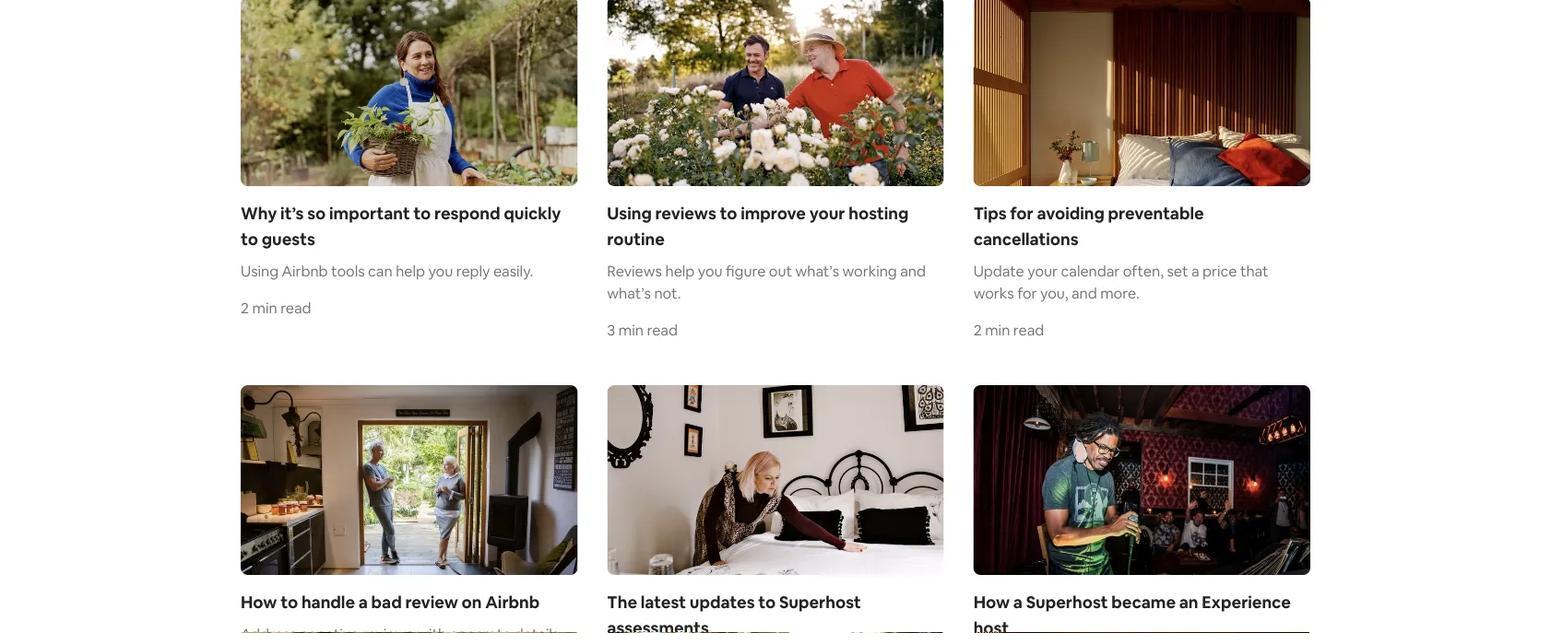 Task type: vqa. For each thing, say whether or not it's contained in the screenshot.
TEXAS within the Galveston, Texas Terramar Beach
no



Task type: locate. For each thing, give the bounding box(es) containing it.
2 you from the left
[[698, 262, 723, 281]]

0 horizontal spatial min
[[252, 299, 277, 317]]

to
[[414, 203, 431, 225], [720, 203, 737, 225], [241, 229, 258, 251], [281, 592, 298, 614], [758, 592, 776, 614]]

tools
[[331, 262, 365, 281]]

help right can
[[396, 262, 425, 281]]

you left reply
[[428, 262, 453, 281]]

2 min read for why it's so important to respond quickly to guests
[[241, 299, 311, 317]]

1 vertical spatial using
[[241, 262, 279, 281]]

airbnb
[[282, 262, 328, 281], [485, 592, 540, 614]]

a inside update your calendar often, set a price that works for you, and more.
[[1192, 262, 1200, 281]]

0 horizontal spatial a
[[359, 592, 368, 614]]

1 horizontal spatial read
[[647, 321, 678, 340]]

min for why it's so important to respond quickly to guests
[[252, 299, 277, 317]]

read for tips for avoiding preventable cancellations
[[1014, 321, 1044, 340]]

read down you,
[[1014, 321, 1044, 340]]

1 horizontal spatial airbnb
[[485, 592, 540, 614]]

calendar
[[1061, 262, 1120, 281]]

2 min read down 'works'
[[974, 321, 1044, 340]]

2 min read down guests
[[241, 299, 311, 317]]

what's
[[796, 262, 839, 281], [607, 284, 651, 303]]

0 vertical spatial your
[[810, 203, 845, 225]]

using airbnb tools can help you reply easily.
[[241, 262, 533, 281]]

using inside using reviews to improve your hosting routine
[[607, 203, 652, 225]]

2 horizontal spatial a
[[1192, 262, 1200, 281]]

1 vertical spatial for
[[1018, 284, 1037, 303]]

airbnb down guests
[[282, 262, 328, 281]]

1 horizontal spatial a
[[1014, 592, 1023, 614]]

1 vertical spatial 2
[[974, 321, 982, 340]]

how left handle
[[241, 592, 277, 614]]

1 horizontal spatial help
[[666, 262, 695, 281]]

you
[[428, 262, 453, 281], [698, 262, 723, 281]]

1 horizontal spatial what's
[[796, 262, 839, 281]]

why it's so important to respond quickly to guests
[[241, 203, 561, 251]]

min for using reviews to improve your hosting routine
[[619, 321, 644, 340]]

1 horizontal spatial how
[[974, 592, 1010, 614]]

how for how a superhost became an experience host
[[974, 592, 1010, 614]]

you inside reviews help you figure out what's working and what's not.
[[698, 262, 723, 281]]

1 horizontal spatial 2
[[974, 321, 982, 340]]

0 horizontal spatial superhost
[[779, 592, 861, 614]]

works
[[974, 284, 1014, 303]]

1 horizontal spatial your
[[1028, 262, 1058, 281]]

using
[[607, 203, 652, 225], [241, 262, 279, 281]]

what's down reviews
[[607, 284, 651, 303]]

0 vertical spatial airbnb
[[282, 262, 328, 281]]

0 horizontal spatial using
[[241, 262, 279, 281]]

0 vertical spatial what's
[[796, 262, 839, 281]]

1 superhost from the left
[[779, 592, 861, 614]]

to inside the latest updates to superhost assessments
[[758, 592, 776, 614]]

a person wearing a leopard print dress and a long-sleeved, burgundy shirt smoothes the comforter on a black-and-white bed. image
[[607, 386, 944, 575], [607, 386, 944, 575]]

reply
[[456, 262, 490, 281]]

sunlight shines through an empty room with bright red, white and blue pillows on a bed. image
[[974, 0, 1311, 186], [974, 0, 1311, 186]]

to left handle
[[281, 592, 298, 614]]

0 vertical spatial and
[[900, 262, 926, 281]]

to right reviews
[[720, 203, 737, 225]]

0 horizontal spatial and
[[900, 262, 926, 281]]

0 horizontal spatial you
[[428, 262, 453, 281]]

read for why it's so important to respond quickly to guests
[[281, 299, 311, 317]]

0 vertical spatial for
[[1010, 203, 1034, 225]]

read down guests
[[281, 299, 311, 317]]

1 horizontal spatial you
[[698, 262, 723, 281]]

cancellations
[[974, 229, 1079, 251]]

read
[[281, 299, 311, 317], [647, 321, 678, 340], [1014, 321, 1044, 340]]

2 horizontal spatial read
[[1014, 321, 1044, 340]]

guests
[[262, 229, 315, 251]]

for inside update your calendar often, set a price that works for you, and more.
[[1018, 284, 1037, 303]]

0 horizontal spatial your
[[810, 203, 845, 225]]

3
[[607, 321, 616, 340]]

1 horizontal spatial using
[[607, 203, 652, 225]]

a
[[1192, 262, 1200, 281], [359, 592, 368, 614], [1014, 592, 1023, 614]]

1 horizontal spatial superhost
[[1026, 592, 1108, 614]]

using for using airbnb tools can help you reply easily.
[[241, 262, 279, 281]]

using down guests
[[241, 262, 279, 281]]

to right the updates
[[758, 592, 776, 614]]

2 min read
[[241, 299, 311, 317], [974, 321, 1044, 340]]

airbnb right the on
[[485, 592, 540, 614]]

why
[[241, 203, 277, 225]]

0 horizontal spatial what's
[[607, 284, 651, 303]]

how inside how a superhost became an experience host
[[974, 592, 1010, 614]]

min down guests
[[252, 299, 277, 317]]

0 horizontal spatial how
[[241, 592, 277, 614]]

reviews
[[655, 203, 716, 225]]

1 vertical spatial 2 min read
[[974, 321, 1044, 340]]

it's
[[280, 203, 304, 225]]

respond
[[434, 203, 500, 225]]

a inside how a superhost became an experience host
[[1014, 592, 1023, 614]]

handle
[[302, 592, 355, 614]]

a woman in an apron holds a basket of plants outside in a garden. image
[[241, 0, 578, 186], [241, 0, 578, 186]]

and
[[900, 262, 926, 281], [1072, 284, 1097, 303]]

2 superhost from the left
[[1026, 592, 1108, 614]]

superhost
[[779, 592, 861, 614], [1026, 592, 1108, 614]]

read down not.
[[647, 321, 678, 340]]

2 horizontal spatial min
[[985, 321, 1010, 340]]

assessments
[[607, 618, 709, 634]]

for inside "tips for avoiding preventable cancellations"
[[1010, 203, 1034, 225]]

your
[[810, 203, 845, 225], [1028, 262, 1058, 281]]

using up routine
[[607, 203, 652, 225]]

update your calendar often, set a price that works for you, and more.
[[974, 262, 1269, 303]]

how a superhost became an experience host
[[974, 592, 1291, 634]]

1 vertical spatial and
[[1072, 284, 1097, 303]]

1 how from the left
[[241, 592, 277, 614]]

quickly
[[504, 203, 561, 225]]

two people talk in a wide doorway, with greenery in the background and a kitchen with a woodstove in the foreground. image
[[241, 386, 578, 575], [241, 386, 578, 575]]

review
[[405, 592, 458, 614]]

and inside update your calendar often, set a price that works for you, and more.
[[1072, 284, 1097, 303]]

min right 3
[[619, 321, 644, 340]]

0 horizontal spatial help
[[396, 262, 425, 281]]

preventable
[[1108, 203, 1204, 225]]

what's right out
[[796, 262, 839, 281]]

how
[[241, 592, 277, 614], [974, 592, 1010, 614]]

1 vertical spatial what's
[[607, 284, 651, 303]]

0 horizontal spatial 2
[[241, 299, 249, 317]]

2 for why it's so important to respond quickly to guests
[[241, 299, 249, 317]]

min
[[252, 299, 277, 317], [619, 321, 644, 340], [985, 321, 1010, 340]]

for up cancellations
[[1010, 203, 1034, 225]]

two men in polo shirts are admiring white flowers in a sunny garden. image
[[607, 0, 944, 186], [607, 0, 944, 186]]

that
[[1241, 262, 1269, 281]]

the latest updates to superhost assessments
[[607, 592, 861, 634]]

and right working
[[900, 262, 926, 281]]

0 vertical spatial 2 min read
[[241, 299, 311, 317]]

1 horizontal spatial and
[[1072, 284, 1097, 303]]

for left you,
[[1018, 284, 1037, 303]]

0 horizontal spatial read
[[281, 299, 311, 317]]

tips
[[974, 203, 1007, 225]]

0 vertical spatial using
[[607, 203, 652, 225]]

superhost inside the latest updates to superhost assessments
[[779, 592, 861, 614]]

2 help from the left
[[666, 262, 695, 281]]

a man in a t-shirt with headphones on stands at a microphone next to records. image
[[974, 386, 1311, 575], [974, 386, 1311, 575]]

3 min read
[[607, 321, 678, 340]]

2 how from the left
[[974, 592, 1010, 614]]

update
[[974, 262, 1025, 281]]

for
[[1010, 203, 1034, 225], [1018, 284, 1037, 303]]

tips for avoiding preventable cancellations
[[974, 203, 1204, 251]]

0 vertical spatial 2
[[241, 299, 249, 317]]

how to handle a bad review on airbnb
[[241, 592, 540, 614]]

not.
[[654, 284, 681, 303]]

help up not.
[[666, 262, 695, 281]]

superhost inside how a superhost became an experience host
[[1026, 592, 1108, 614]]

your up you,
[[1028, 262, 1058, 281]]

to down why on the left of page
[[241, 229, 258, 251]]

help
[[396, 262, 425, 281], [666, 262, 695, 281]]

you left figure
[[698, 262, 723, 281]]

min down 'works'
[[985, 321, 1010, 340]]

figure
[[726, 262, 766, 281]]

0 horizontal spatial 2 min read
[[241, 299, 311, 317]]

1 horizontal spatial 2 min read
[[974, 321, 1044, 340]]

2
[[241, 299, 249, 317], [974, 321, 982, 340]]

became
[[1112, 592, 1176, 614]]

and down the calendar
[[1072, 284, 1097, 303]]

your left 'hosting'
[[810, 203, 845, 225]]

1 horizontal spatial min
[[619, 321, 644, 340]]

the latest updates to superhost assessments link
[[607, 386, 944, 634]]

how up the host
[[974, 592, 1010, 614]]

latest
[[641, 592, 686, 614]]

important
[[329, 203, 410, 225]]

your inside update your calendar often, set a price that works for you, and more.
[[1028, 262, 1058, 281]]

set
[[1167, 262, 1188, 281]]

1 vertical spatial your
[[1028, 262, 1058, 281]]



Task type: describe. For each thing, give the bounding box(es) containing it.
the
[[607, 592, 637, 614]]

how a superhost became an experience host link
[[974, 386, 1311, 634]]

1 vertical spatial airbnb
[[485, 592, 540, 614]]

2 for tips for avoiding preventable cancellations
[[974, 321, 982, 340]]

often,
[[1123, 262, 1164, 281]]

to inside 'how to handle a bad review on airbnb' link
[[281, 592, 298, 614]]

0 horizontal spatial airbnb
[[282, 262, 328, 281]]

min for tips for avoiding preventable cancellations
[[985, 321, 1010, 340]]

help inside reviews help you figure out what's working and what's not.
[[666, 262, 695, 281]]

bad
[[371, 592, 402, 614]]

a inside 'how to handle a bad review on airbnb' link
[[359, 592, 368, 614]]

using for using reviews to improve your hosting routine
[[607, 203, 652, 225]]

to inside using reviews to improve your hosting routine
[[720, 203, 737, 225]]

1 help from the left
[[396, 262, 425, 281]]

routine
[[607, 229, 665, 251]]

host
[[974, 618, 1009, 634]]

improve
[[741, 203, 806, 225]]

so
[[307, 203, 326, 225]]

an
[[1180, 592, 1199, 614]]

you,
[[1041, 284, 1069, 303]]

updates
[[690, 592, 755, 614]]

can
[[368, 262, 393, 281]]

hosting
[[849, 203, 909, 225]]

price
[[1203, 262, 1237, 281]]

using reviews to improve your hosting routine
[[607, 203, 909, 251]]

working
[[843, 262, 897, 281]]

your inside using reviews to improve your hosting routine
[[810, 203, 845, 225]]

read for using reviews to improve your hosting routine
[[647, 321, 678, 340]]

out
[[769, 262, 792, 281]]

avoiding
[[1037, 203, 1105, 225]]

more.
[[1101, 284, 1140, 303]]

on
[[462, 592, 482, 614]]

reviews
[[607, 262, 662, 281]]

1 you from the left
[[428, 262, 453, 281]]

experience
[[1202, 592, 1291, 614]]

reviews help you figure out what's working and what's not.
[[607, 262, 926, 303]]

easily.
[[493, 262, 533, 281]]

how to handle a bad review on airbnb link
[[241, 386, 578, 634]]

and inside reviews help you figure out what's working and what's not.
[[900, 262, 926, 281]]

how for how to handle a bad review on airbnb
[[241, 592, 277, 614]]

to left respond
[[414, 203, 431, 225]]

2 min read for tips for avoiding preventable cancellations
[[974, 321, 1044, 340]]



